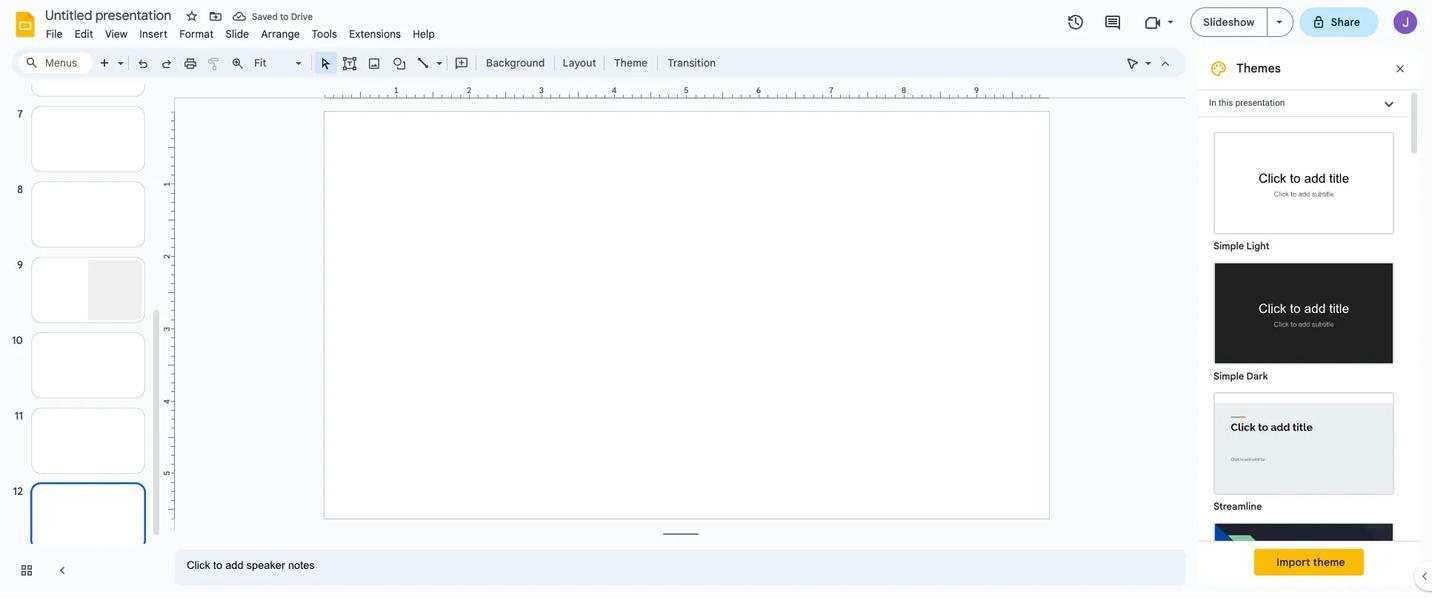 Task type: locate. For each thing, give the bounding box(es) containing it.
view
[[105, 27, 128, 41]]

Simple Light radio
[[1206, 124, 1402, 598]]

arrange
[[261, 27, 300, 41]]

Focus radio
[[1206, 516, 1402, 598]]

themes application
[[0, 0, 1432, 598]]

simple light
[[1214, 240, 1270, 253]]

simple left the light
[[1214, 240, 1244, 253]]

simple dark
[[1214, 371, 1268, 383]]

main toolbar
[[92, 52, 723, 74]]

insert
[[140, 27, 168, 41]]

simple left dark
[[1214, 371, 1244, 383]]

Rename text field
[[40, 6, 180, 24]]

file
[[46, 27, 63, 41]]

dark
[[1247, 371, 1268, 383]]

option group containing simple light
[[1198, 117, 1409, 598]]

menu bar containing file
[[40, 19, 441, 44]]

theme
[[1313, 556, 1346, 570]]

in
[[1209, 98, 1217, 108]]

0 vertical spatial simple
[[1214, 240, 1244, 253]]

simple
[[1214, 240, 1244, 253], [1214, 371, 1244, 383]]

file menu item
[[40, 25, 69, 43]]

edit
[[75, 27, 93, 41]]

tools
[[312, 27, 337, 41]]

menu bar
[[40, 19, 441, 44]]

menu bar banner
[[0, 0, 1432, 598]]

arrange menu item
[[255, 25, 306, 43]]

background
[[486, 56, 545, 70]]

Zoom field
[[250, 53, 308, 74]]

1 vertical spatial simple
[[1214, 371, 1244, 383]]

Zoom text field
[[252, 53, 293, 73]]

transition
[[668, 56, 716, 70]]

simple for simple dark
[[1214, 371, 1244, 383]]

saved
[[252, 11, 278, 22]]

extensions menu item
[[343, 25, 407, 43]]

presentation
[[1236, 98, 1285, 108]]

help
[[413, 27, 435, 41]]

share button
[[1299, 7, 1379, 37]]

themes section
[[1198, 48, 1421, 598]]

Simple Dark radio
[[1206, 255, 1402, 385]]

1 simple from the top
[[1214, 240, 1244, 253]]

this
[[1219, 98, 1233, 108]]

option group
[[1198, 117, 1409, 598]]

navigation
[[0, 0, 163, 598]]

background button
[[479, 52, 552, 74]]

simple inside simple dark option
[[1214, 371, 1244, 383]]

format
[[179, 27, 214, 41]]

tools menu item
[[306, 25, 343, 43]]

in this presentation
[[1209, 98, 1285, 108]]

menu bar inside menu bar "banner"
[[40, 19, 441, 44]]

2 simple from the top
[[1214, 371, 1244, 383]]

simple inside simple light "radio"
[[1214, 240, 1244, 253]]



Task type: vqa. For each thing, say whether or not it's contained in the screenshot.
Main toolbar
yes



Task type: describe. For each thing, give the bounding box(es) containing it.
select line image
[[433, 53, 442, 59]]

theme
[[614, 56, 648, 70]]

mode and view toolbar
[[1121, 48, 1177, 78]]

insert menu item
[[134, 25, 174, 43]]

focus image
[[1215, 525, 1393, 598]]

Streamline radio
[[1206, 385, 1402, 516]]

drive
[[291, 11, 313, 22]]

in this presentation tab
[[1198, 90, 1409, 117]]

transition button
[[661, 52, 723, 74]]

saved to drive button
[[229, 6, 317, 27]]

slide menu item
[[220, 25, 255, 43]]

theme button
[[608, 52, 654, 74]]

light
[[1247, 240, 1270, 253]]

edit menu item
[[69, 25, 99, 43]]

extensions
[[349, 27, 401, 41]]

insert image image
[[366, 53, 383, 73]]

share
[[1331, 16, 1360, 29]]

new slide with layout image
[[114, 53, 124, 59]]

view menu item
[[99, 25, 134, 43]]

import
[[1277, 556, 1311, 570]]

streamline
[[1214, 501, 1262, 514]]

option group inside themes 'section'
[[1198, 117, 1409, 598]]

Menus field
[[19, 53, 93, 73]]

slide
[[226, 27, 249, 41]]

layout button
[[558, 52, 601, 74]]

layout
[[563, 56, 596, 70]]

simple for simple light
[[1214, 240, 1244, 253]]

import theme
[[1277, 556, 1346, 570]]

Star checkbox
[[182, 6, 202, 27]]

help menu item
[[407, 25, 441, 43]]

slideshow
[[1204, 16, 1255, 29]]

presentation options image
[[1276, 21, 1282, 24]]

themes
[[1237, 62, 1281, 76]]

format menu item
[[174, 25, 220, 43]]

import theme button
[[1255, 550, 1364, 577]]

saved to drive
[[252, 11, 313, 22]]

slideshow button
[[1191, 7, 1268, 37]]

shape image
[[391, 53, 408, 73]]

to
[[280, 11, 289, 22]]



